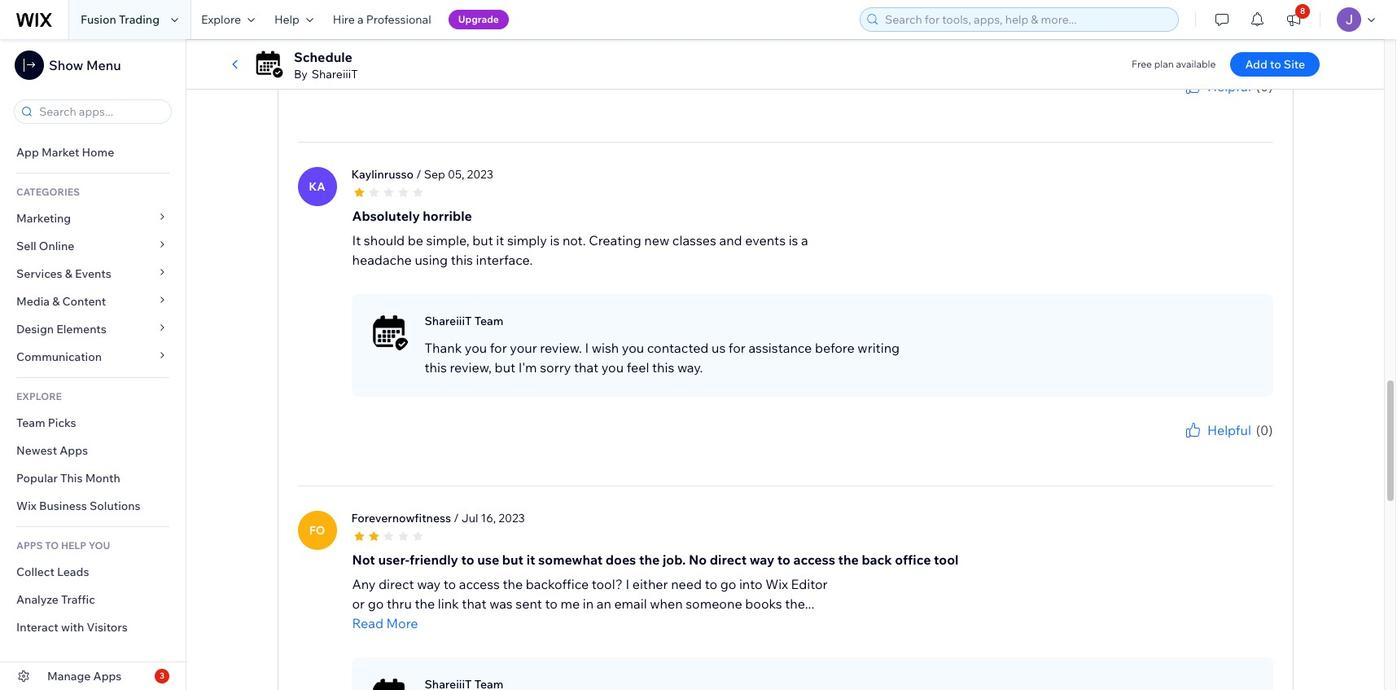 Task type: locate. For each thing, give the bounding box(es) containing it.
0 vertical spatial shareiiit
[[312, 67, 358, 81]]

2 vertical spatial thank
[[1144, 440, 1172, 452]]

thank inside thank you for your review. i wish you contacted us for assistance before writing this review, but i'm sorry that you feel this way.
[[425, 339, 462, 356]]

0 horizontal spatial direct
[[379, 576, 414, 592]]

0 vertical spatial feedback
[[1231, 96, 1274, 108]]

way
[[750, 551, 775, 568], [417, 576, 441, 592]]

1 horizontal spatial /
[[454, 510, 459, 525]]

apps right manage
[[93, 669, 122, 683]]

1 vertical spatial read
[[352, 615, 384, 631]]

16,
[[481, 510, 496, 525]]

it up interface.
[[496, 232, 505, 248]]

feedback for 1st helpful button
[[1231, 96, 1274, 108]]

0 vertical spatial read
[[352, 34, 384, 50]]

a inside absolutely horrible it should be simple, but it simply is not. creating new classes and events is a headache using this interface.
[[802, 232, 809, 248]]

i inside not user-friendly to use but it somewhat does the job. no direct way to access the back office tool any direct way to access the backoffice tool? i either need to go into wix editor or go thru the link that was sent to me in an email when someone books the... read more
[[626, 576, 630, 592]]

content
[[62, 294, 106, 309]]

newest apps link
[[0, 437, 186, 464]]

/ left jul at left bottom
[[454, 510, 459, 525]]

2023 right the 05,
[[467, 167, 494, 181]]

it inside absolutely horrible it should be simple, but it simply is not. creating new classes and events is a headache using this interface.
[[496, 232, 505, 248]]

1 horizontal spatial &
[[65, 266, 72, 281]]

1 horizontal spatial that
[[574, 359, 599, 375]]

0 vertical spatial a
[[358, 12, 364, 27]]

trading
[[119, 12, 160, 27]]

& left events
[[65, 266, 72, 281]]

go right or at the bottom left of the page
[[368, 595, 384, 612]]

sent
[[516, 595, 542, 612]]

0 vertical spatial &
[[65, 266, 72, 281]]

2023 right 16,
[[499, 510, 525, 525]]

that inside not user-friendly to use but it somewhat does the job. no direct way to access the back office tool any direct way to access the backoffice tool? i either need to go into wix editor or go thru the link that was sent to me in an email when someone books the... read more
[[462, 595, 487, 612]]

1 vertical spatial thank you for your feedback
[[1144, 440, 1274, 452]]

1 vertical spatial i
[[626, 576, 630, 592]]

0 vertical spatial more
[[387, 34, 418, 50]]

1 thank you for your feedback from the top
[[1144, 96, 1274, 108]]

0 vertical spatial that
[[574, 359, 599, 375]]

/ for absolutely horrible
[[416, 167, 422, 181]]

link
[[438, 595, 459, 612]]

(0)
[[1257, 78, 1274, 94], [1257, 422, 1274, 438]]

1 vertical spatial a
[[802, 232, 809, 248]]

read down or at the bottom left of the page
[[352, 615, 384, 631]]

way up into
[[750, 551, 775, 568]]

more inside button
[[387, 34, 418, 50]]

should
[[364, 232, 405, 248]]

0 horizontal spatial it
[[496, 232, 505, 248]]

/ for not user-friendly to use but it somewhat does the job. no direct way to access the back office tool
[[454, 510, 459, 525]]

1 read more button from the top
[[352, 32, 841, 52]]

0 horizontal spatial apps
[[60, 443, 88, 458]]

0 vertical spatial i
[[585, 339, 589, 356]]

this down simple, at the top left
[[451, 251, 473, 268]]

direct up thru
[[379, 576, 414, 592]]

plan
[[1155, 58, 1175, 70]]

1 horizontal spatial 2023
[[499, 510, 525, 525]]

1 vertical spatial 2023
[[499, 510, 525, 525]]

menu
[[86, 57, 121, 73]]

it up the backoffice
[[527, 551, 536, 568]]

thank you for your feedback
[[1144, 96, 1274, 108], [1144, 440, 1274, 452]]

fo
[[309, 523, 325, 537]]

1 vertical spatial thank
[[425, 339, 462, 356]]

0 horizontal spatial that
[[462, 595, 487, 612]]

read more
[[352, 34, 418, 50]]

collect
[[16, 565, 54, 579]]

access down use
[[459, 576, 500, 592]]

2 feedback from the top
[[1231, 440, 1274, 452]]

& for events
[[65, 266, 72, 281]]

elements
[[56, 322, 107, 336]]

thank for thank you for your feedback
[[1144, 440, 1172, 452]]

0 vertical spatial team
[[475, 313, 504, 328]]

1 (0) from the top
[[1257, 78, 1274, 94]]

team down explore
[[16, 415, 45, 430]]

more down thru
[[387, 615, 418, 631]]

go
[[721, 576, 737, 592], [368, 595, 384, 612]]

0 vertical spatial it
[[496, 232, 505, 248]]

1 horizontal spatial access
[[794, 551, 836, 568]]

0 vertical spatial /
[[416, 167, 422, 181]]

1 vertical spatial team
[[16, 415, 45, 430]]

1 vertical spatial shareiiit
[[425, 313, 472, 328]]

0 horizontal spatial is
[[550, 232, 560, 248]]

hire a professional link
[[323, 0, 441, 39]]

not.
[[563, 232, 586, 248]]

/
[[416, 167, 422, 181], [454, 510, 459, 525]]

a inside hire a professional link
[[358, 12, 364, 27]]

0 vertical spatial but
[[473, 232, 493, 248]]

apps
[[16, 539, 43, 552]]

not
[[352, 551, 375, 568]]

feedback
[[1231, 96, 1274, 108], [1231, 440, 1274, 452]]

0 vertical spatial helpful
[[1208, 78, 1252, 94]]

but left i'm on the left of the page
[[495, 359, 516, 375]]

home
[[82, 145, 114, 160]]

go left into
[[721, 576, 737, 592]]

2 vertical spatial your
[[1209, 440, 1229, 452]]

0 horizontal spatial team
[[16, 415, 45, 430]]

1 vertical spatial &
[[52, 294, 60, 309]]

0 horizontal spatial way
[[417, 576, 441, 592]]

apps up this
[[60, 443, 88, 458]]

1 horizontal spatial i
[[626, 576, 630, 592]]

1 vertical spatial (0)
[[1257, 422, 1274, 438]]

1 vertical spatial go
[[368, 595, 384, 612]]

&
[[65, 266, 72, 281], [52, 294, 60, 309]]

2023 for not user-friendly to use but it somewhat does the job. no direct way to access the back office tool
[[499, 510, 525, 525]]

read inside button
[[352, 34, 384, 50]]

you
[[89, 539, 110, 552]]

i left wish
[[585, 339, 589, 356]]

2 vertical spatial but
[[502, 551, 524, 568]]

0 vertical spatial wix
[[16, 499, 37, 513]]

shareiiit down schedule
[[312, 67, 358, 81]]

2023 for absolutely horrible
[[467, 167, 494, 181]]

team up review,
[[475, 313, 504, 328]]

direct right no
[[710, 551, 747, 568]]

0 horizontal spatial /
[[416, 167, 422, 181]]

read down hire a professional
[[352, 34, 384, 50]]

the...
[[786, 595, 815, 612]]

schedule logo image
[[255, 50, 284, 79]]

/ left sep at the left top
[[416, 167, 422, 181]]

2 horizontal spatial this
[[653, 359, 675, 375]]

this down contacted
[[653, 359, 675, 375]]

that
[[574, 359, 599, 375], [462, 595, 487, 612]]

wix inside sidebar element
[[16, 499, 37, 513]]

direct
[[710, 551, 747, 568], [379, 576, 414, 592]]

wix up the books
[[766, 576, 789, 592]]

apps to help you
[[16, 539, 110, 552]]

1 vertical spatial access
[[459, 576, 500, 592]]

interact with visitors link
[[0, 613, 186, 641]]

site
[[1285, 57, 1306, 72]]

i up email
[[626, 576, 630, 592]]

that right link
[[462, 595, 487, 612]]

8
[[1301, 6, 1306, 16]]

available
[[1177, 58, 1217, 70]]

0 horizontal spatial a
[[358, 12, 364, 27]]

1 vertical spatial helpful button
[[1184, 420, 1252, 440]]

0 vertical spatial way
[[750, 551, 775, 568]]

2 is from the left
[[789, 232, 799, 248]]

Search for tools, apps, help & more... field
[[881, 8, 1174, 31]]

forevernowfitness
[[352, 510, 451, 525]]

fusion
[[81, 12, 116, 27]]

services & events link
[[0, 260, 186, 288]]

0 vertical spatial go
[[721, 576, 737, 592]]

0 vertical spatial (0)
[[1257, 78, 1274, 94]]

to inside button
[[1271, 57, 1282, 72]]

1 horizontal spatial way
[[750, 551, 775, 568]]

shareiiit team
[[425, 313, 504, 328]]

the up was
[[503, 576, 523, 592]]

0 vertical spatial read more button
[[352, 32, 841, 52]]

or
[[352, 595, 365, 612]]

is left not.
[[550, 232, 560, 248]]

shareiiit inside schedule by shareiiit
[[312, 67, 358, 81]]

you
[[1175, 96, 1191, 108], [465, 339, 487, 356], [622, 339, 645, 356], [602, 359, 624, 375], [1175, 440, 1191, 452]]

to up "someone"
[[705, 576, 718, 592]]

headache
[[352, 251, 412, 268]]

collect leads
[[16, 565, 89, 579]]

helpful for 1st helpful button
[[1208, 78, 1252, 94]]

office
[[896, 551, 932, 568]]

1 vertical spatial but
[[495, 359, 516, 375]]

services
[[16, 266, 62, 281]]

horrible
[[423, 207, 472, 224]]

0 horizontal spatial go
[[368, 595, 384, 612]]

1 horizontal spatial direct
[[710, 551, 747, 568]]

app
[[16, 145, 39, 160]]

1 horizontal spatial wix
[[766, 576, 789, 592]]

free plan available
[[1132, 58, 1217, 70]]

media & content
[[16, 294, 106, 309]]

apps
[[60, 443, 88, 458], [93, 669, 122, 683]]

more down professional
[[387, 34, 418, 50]]

to left me on the bottom left of the page
[[545, 595, 558, 612]]

wix down popular
[[16, 499, 37, 513]]

analyze traffic link
[[0, 586, 186, 613]]

manage apps
[[47, 669, 122, 683]]

1 vertical spatial feedback
[[1231, 440, 1274, 452]]

communication link
[[0, 343, 186, 371]]

this
[[451, 251, 473, 268], [425, 359, 447, 375], [653, 359, 675, 375]]

1 horizontal spatial it
[[527, 551, 536, 568]]

1 horizontal spatial this
[[451, 251, 473, 268]]

newest
[[16, 443, 57, 458]]

but up interface.
[[473, 232, 493, 248]]

shareiiit up review,
[[425, 313, 472, 328]]

with
[[61, 620, 84, 635]]

thank
[[1144, 96, 1172, 108], [425, 339, 462, 356], [1144, 440, 1172, 452]]

that inside thank you for your review. i wish you contacted us for assistance before writing this review, but i'm sorry that you feel this way.
[[574, 359, 599, 375]]

contacted
[[647, 339, 709, 356]]

assistance
[[749, 339, 812, 356]]

1 vertical spatial read more button
[[352, 613, 959, 633]]

1 vertical spatial your
[[510, 339, 537, 356]]

0 horizontal spatial &
[[52, 294, 60, 309]]

0 horizontal spatial wix
[[16, 499, 37, 513]]

a right events
[[802, 232, 809, 248]]

collect leads link
[[0, 558, 186, 586]]

1 vertical spatial more
[[387, 615, 418, 631]]

way down friendly
[[417, 576, 441, 592]]

but right use
[[502, 551, 524, 568]]

leads
[[57, 565, 89, 579]]

design
[[16, 322, 54, 336]]

helpful
[[1208, 78, 1252, 94], [1208, 422, 1252, 438]]

1 horizontal spatial a
[[802, 232, 809, 248]]

1 horizontal spatial shareiiit
[[425, 313, 472, 328]]

a right hire
[[358, 12, 364, 27]]

0 horizontal spatial i
[[585, 339, 589, 356]]

schedule by shareiiit
[[294, 49, 358, 81]]

1 vertical spatial it
[[527, 551, 536, 568]]

app market home
[[16, 145, 114, 160]]

1 vertical spatial helpful
[[1208, 422, 1252, 438]]

2 more from the top
[[387, 615, 418, 631]]

is
[[550, 232, 560, 248], [789, 232, 799, 248]]

1 vertical spatial apps
[[93, 669, 122, 683]]

friendly
[[410, 551, 459, 568]]

but
[[473, 232, 493, 248], [495, 359, 516, 375], [502, 551, 524, 568]]

to
[[1271, 57, 1282, 72], [461, 551, 475, 568], [778, 551, 791, 568], [444, 576, 456, 592], [705, 576, 718, 592], [545, 595, 558, 612]]

your
[[1209, 96, 1229, 108], [510, 339, 537, 356], [1209, 440, 1229, 452]]

into
[[740, 576, 763, 592]]

be
[[408, 232, 424, 248]]

show menu
[[49, 57, 121, 73]]

to up 'the...'
[[778, 551, 791, 568]]

2 helpful from the top
[[1208, 422, 1252, 438]]

1 vertical spatial way
[[417, 576, 441, 592]]

1 vertical spatial that
[[462, 595, 487, 612]]

1 horizontal spatial is
[[789, 232, 799, 248]]

0 horizontal spatial access
[[459, 576, 500, 592]]

backoffice
[[526, 576, 589, 592]]

s h image
[[371, 313, 410, 352]]

to left site
[[1271, 57, 1282, 72]]

1 feedback from the top
[[1231, 96, 1274, 108]]

access up editor
[[794, 551, 836, 568]]

1 vertical spatial direct
[[379, 576, 414, 592]]

for
[[1194, 96, 1206, 108], [490, 339, 507, 356], [729, 339, 746, 356], [1194, 440, 1206, 452]]

0 vertical spatial thank you for your feedback
[[1144, 96, 1274, 108]]

0 vertical spatial apps
[[60, 443, 88, 458]]

is right events
[[789, 232, 799, 248]]

0 horizontal spatial shareiiit
[[312, 67, 358, 81]]

0 vertical spatial 2023
[[467, 167, 494, 181]]

read inside not user-friendly to use but it somewhat does the job. no direct way to access the back office tool any direct way to access the backoffice tool? i either need to go into wix editor or go thru the link that was sent to me in an email when someone books the... read more
[[352, 615, 384, 631]]

2 thank you for your feedback from the top
[[1144, 440, 1274, 452]]

someone
[[686, 595, 743, 612]]

using
[[415, 251, 448, 268]]

1 read from the top
[[352, 34, 384, 50]]

0 horizontal spatial 2023
[[467, 167, 494, 181]]

0 vertical spatial access
[[794, 551, 836, 568]]

2 read from the top
[[352, 615, 384, 631]]

& right media
[[52, 294, 60, 309]]

wix business solutions link
[[0, 492, 186, 520]]

this
[[60, 471, 83, 486]]

0 vertical spatial helpful button
[[1184, 76, 1252, 96]]

1 horizontal spatial apps
[[93, 669, 122, 683]]

1 vertical spatial /
[[454, 510, 459, 525]]

thank you for your review. i wish you contacted us for assistance before writing this review, but i'm sorry that you feel this way.
[[425, 339, 900, 375]]

wix
[[16, 499, 37, 513], [766, 576, 789, 592]]

1 more from the top
[[387, 34, 418, 50]]

1 helpful from the top
[[1208, 78, 1252, 94]]

it
[[496, 232, 505, 248], [527, 551, 536, 568]]

1 vertical spatial wix
[[766, 576, 789, 592]]

that down wish
[[574, 359, 599, 375]]

wix inside not user-friendly to use but it somewhat does the job. no direct way to access the back office tool any direct way to access the backoffice tool? i either need to go into wix editor or go thru the link that was sent to me in an email when someone books the... read more
[[766, 576, 789, 592]]

this left review,
[[425, 359, 447, 375]]

events
[[746, 232, 786, 248]]

your inside thank you for your review. i wish you contacted us for assistance before writing this review, but i'm sorry that you feel this way.
[[510, 339, 537, 356]]

1 horizontal spatial team
[[475, 313, 504, 328]]

services & events
[[16, 266, 111, 281]]

team picks
[[16, 415, 76, 430]]

sell online link
[[0, 232, 186, 260]]



Task type: describe. For each thing, give the bounding box(es) containing it.
sorry
[[540, 359, 571, 375]]

the left link
[[415, 595, 435, 612]]

interact with visitors
[[16, 620, 128, 635]]

the left back
[[839, 551, 859, 568]]

no
[[689, 551, 707, 568]]

to up link
[[444, 576, 456, 592]]

new
[[645, 232, 670, 248]]

wix business solutions
[[16, 499, 141, 513]]

hire a professional
[[333, 12, 431, 27]]

job.
[[663, 551, 686, 568]]

solutions
[[90, 499, 141, 513]]

thank you for your feedback for 1st helpful button
[[1144, 96, 1274, 108]]

thru
[[387, 595, 412, 612]]

2 helpful button from the top
[[1184, 420, 1252, 440]]

visitors
[[87, 620, 128, 635]]

1 helpful button from the top
[[1184, 76, 1252, 96]]

by
[[294, 67, 308, 81]]

interact
[[16, 620, 59, 635]]

email
[[615, 595, 647, 612]]

free
[[1132, 58, 1153, 70]]

business
[[39, 499, 87, 513]]

simply
[[507, 232, 547, 248]]

your for thank you for your feedback
[[1209, 440, 1229, 452]]

before
[[815, 339, 855, 356]]

media & content link
[[0, 288, 186, 315]]

sep
[[424, 167, 446, 181]]

analyze
[[16, 592, 59, 607]]

& for content
[[52, 294, 60, 309]]

review.
[[540, 339, 582, 356]]

sell
[[16, 239, 36, 253]]

hire
[[333, 12, 355, 27]]

2 (0) from the top
[[1257, 422, 1274, 438]]

1 horizontal spatial go
[[721, 576, 737, 592]]

media
[[16, 294, 50, 309]]

i'm
[[519, 359, 537, 375]]

editor
[[791, 576, 828, 592]]

but inside absolutely horrible it should be simple, but it simply is not. creating new classes and events is a headache using this interface.
[[473, 232, 493, 248]]

app market home link
[[0, 138, 186, 166]]

helpful for first helpful button from the bottom
[[1208, 422, 1252, 438]]

review,
[[450, 359, 492, 375]]

communication
[[16, 349, 104, 364]]

to
[[45, 539, 59, 552]]

explore
[[201, 12, 241, 27]]

and
[[720, 232, 743, 248]]

help
[[275, 12, 300, 27]]

newest apps
[[16, 443, 88, 458]]

i inside thank you for your review. i wish you contacted us for assistance before writing this review, but i'm sorry that you feel this way.
[[585, 339, 589, 356]]

it inside not user-friendly to use but it somewhat does the job. no direct way to access the back office tool any direct way to access the backoffice tool? i either need to go into wix editor or go thru the link that was sent to me in an email when someone books the... read more
[[527, 551, 536, 568]]

explore
[[16, 390, 62, 402]]

3
[[160, 670, 165, 681]]

0 horizontal spatial this
[[425, 359, 447, 375]]

but inside not user-friendly to use but it somewhat does the job. no direct way to access the back office tool any direct way to access the backoffice tool? i either need to go into wix editor or go thru the link that was sent to me in an email when someone books the... read more
[[502, 551, 524, 568]]

this inside absolutely horrible it should be simple, but it simply is not. creating new classes and events is a headache using this interface.
[[451, 251, 473, 268]]

help button
[[265, 0, 323, 39]]

jul
[[462, 510, 478, 525]]

popular
[[16, 471, 58, 486]]

online
[[39, 239, 74, 253]]

feedback for first helpful button from the bottom
[[1231, 440, 1274, 452]]

team picks link
[[0, 409, 186, 437]]

add to site button
[[1231, 52, 1321, 77]]

does
[[606, 551, 637, 568]]

apps for newest apps
[[60, 443, 88, 458]]

absolutely horrible it should be simple, but it simply is not. creating new classes and events is a headache using this interface.
[[352, 207, 809, 268]]

it
[[352, 232, 361, 248]]

show
[[49, 57, 83, 73]]

picks
[[48, 415, 76, 430]]

1 is from the left
[[550, 232, 560, 248]]

was
[[490, 595, 513, 612]]

0 vertical spatial your
[[1209, 96, 1229, 108]]

2 read more button from the top
[[352, 613, 959, 633]]

upgrade button
[[449, 10, 509, 29]]

marketing link
[[0, 204, 186, 232]]

8 button
[[1277, 0, 1312, 39]]

show menu button
[[15, 51, 121, 80]]

add to site
[[1246, 57, 1306, 72]]

to left use
[[461, 551, 475, 568]]

the up either
[[639, 551, 660, 568]]

tool?
[[592, 576, 623, 592]]

when
[[650, 595, 683, 612]]

thank for it should be simple, but it simply is not. creating new classes and events is a headache using this interface.
[[425, 339, 462, 356]]

in
[[583, 595, 594, 612]]

writing
[[858, 339, 900, 356]]

an
[[597, 595, 612, 612]]

but inside thank you for your review. i wish you contacted us for assistance before writing this review, but i'm sorry that you feel this way.
[[495, 359, 516, 375]]

more inside not user-friendly to use but it somewhat does the job. no direct way to access the back office tool any direct way to access the backoffice tool? i either need to go into wix editor or go thru the link that was sent to me in an email when someone books the... read more
[[387, 615, 418, 631]]

thank you for your feedback for first helpful button from the bottom
[[1144, 440, 1274, 452]]

sell online
[[16, 239, 74, 253]]

popular this month
[[16, 471, 120, 486]]

wish
[[592, 339, 619, 356]]

apps for manage apps
[[93, 669, 122, 683]]

team inside sidebar element
[[16, 415, 45, 430]]

your for it should be simple, but it simply is not. creating new classes and events is a headache using this interface.
[[510, 339, 537, 356]]

user-
[[378, 551, 410, 568]]

Search apps... field
[[34, 100, 166, 123]]

0 vertical spatial direct
[[710, 551, 747, 568]]

use
[[478, 551, 500, 568]]

feel
[[627, 359, 650, 375]]

sidebar element
[[0, 39, 187, 690]]

popular this month link
[[0, 464, 186, 492]]

not user-friendly to use but it somewhat does the job. no direct way to access the back office tool any direct way to access the backoffice tool? i either need to go into wix editor or go thru the link that was sent to me in an email when someone books the... read more
[[352, 551, 959, 631]]

marketing
[[16, 211, 71, 226]]

0 vertical spatial thank
[[1144, 96, 1172, 108]]

analyze traffic
[[16, 592, 95, 607]]

simple,
[[427, 232, 470, 248]]

back
[[862, 551, 893, 568]]



Task type: vqa. For each thing, say whether or not it's contained in the screenshot.
"back"
yes



